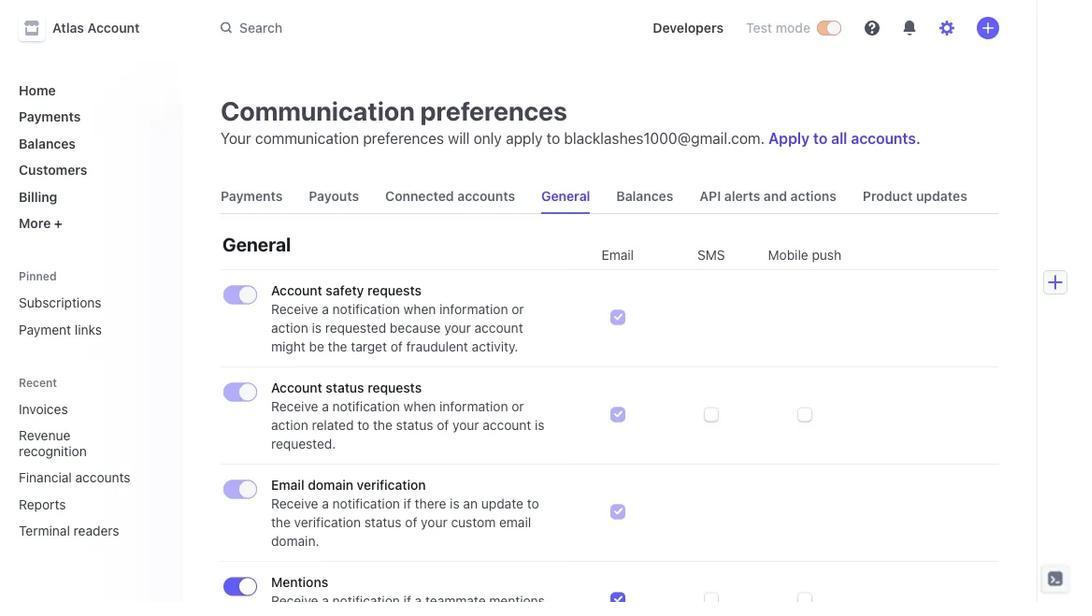 Task type: describe. For each thing, give the bounding box(es) containing it.
the for status
[[373, 418, 393, 433]]

email
[[500, 515, 532, 530]]

status inside email domain verification receive a notification if there is an update to the verification status of your custom email domain.
[[365, 515, 402, 530]]

to for communication preferences
[[814, 130, 828, 147]]

pinned navigation links element
[[11, 261, 172, 345]]

fraudulent
[[407, 339, 469, 355]]

an
[[464, 496, 478, 512]]

financial accounts
[[19, 470, 131, 486]]

reports
[[19, 497, 66, 512]]

to right apply
[[547, 130, 561, 147]]

1 vertical spatial status
[[396, 418, 434, 433]]

financial
[[19, 470, 72, 486]]

a for safety
[[322, 302, 329, 317]]

1 horizontal spatial payments
[[221, 189, 283, 204]]

is inside account status requests receive a notification when information or action related to the status of your account is requested.
[[535, 418, 545, 433]]

subscriptions
[[19, 295, 102, 311]]

communication
[[221, 95, 415, 126]]

recognition
[[19, 443, 87, 459]]

account status requests receive a notification when information or action related to the status of your account is requested.
[[271, 380, 545, 452]]

payment
[[19, 322, 71, 337]]

requests for account safety requests
[[368, 283, 422, 298]]

more +
[[19, 216, 63, 231]]

financial accounts link
[[11, 463, 142, 493]]

search
[[239, 20, 283, 35]]

subscriptions link
[[11, 288, 168, 318]]

api
[[700, 189, 722, 204]]

billing
[[19, 189, 57, 204]]

general link
[[534, 180, 598, 213]]

alerts
[[725, 189, 761, 204]]

1 vertical spatial preferences
[[363, 130, 444, 147]]

a for status
[[322, 399, 329, 414]]

1 vertical spatial balances link
[[609, 180, 681, 213]]

email for email domain verification receive a notification if there is an update to the verification status of your custom email domain.
[[271, 478, 305, 493]]

terminal
[[19, 523, 70, 539]]

all
[[832, 130, 848, 147]]

requested
[[325, 320, 387, 336]]

1 vertical spatial verification
[[294, 515, 361, 530]]

apply
[[769, 130, 810, 147]]

communication
[[255, 130, 359, 147]]

a for domain
[[322, 496, 329, 512]]

of inside email domain verification receive a notification if there is an update to the verification status of your custom email domain.
[[405, 515, 418, 530]]

action for related
[[271, 418, 309, 433]]

recent
[[19, 376, 57, 389]]

terminal readers
[[19, 523, 119, 539]]

mobile push
[[769, 247, 842, 263]]

1 vertical spatial balances
[[617, 189, 674, 204]]

api alerts and actions link
[[693, 180, 845, 213]]

product updates link
[[856, 180, 976, 213]]

more
[[19, 216, 51, 231]]

developers link
[[646, 13, 732, 43]]

customers
[[19, 162, 87, 178]]

is inside email domain verification receive a notification if there is an update to the verification status of your custom email domain.
[[450, 496, 460, 512]]

your
[[221, 130, 251, 147]]

test
[[747, 20, 773, 36]]

account inside button
[[88, 20, 140, 36]]

will
[[448, 130, 470, 147]]

the for domain
[[271, 515, 291, 530]]

0 vertical spatial general
[[542, 189, 591, 204]]

target
[[351, 339, 387, 355]]

and
[[764, 189, 788, 204]]

developers
[[653, 20, 724, 36]]

email domain verification receive a notification if there is an update to the verification status of your custom email domain.
[[271, 478, 540, 549]]

links
[[75, 322, 102, 337]]

terminal readers link
[[11, 516, 142, 546]]

updates
[[917, 189, 968, 204]]

push
[[813, 247, 842, 263]]

account for account status requests receive a notification when information or action related to the status of your account is requested.
[[271, 380, 323, 396]]

apply to all accounts. button
[[769, 130, 921, 147]]

when for account status requests
[[404, 399, 436, 414]]

email for email
[[602, 247, 634, 263]]

might
[[271, 339, 306, 355]]

settings image
[[940, 21, 955, 36]]

connected accounts
[[386, 189, 516, 204]]

when for account safety requests
[[404, 302, 436, 317]]

+
[[54, 216, 63, 231]]

home link
[[11, 75, 168, 105]]

because
[[390, 320, 441, 336]]

payouts link
[[302, 180, 367, 213]]

your inside email domain verification receive a notification if there is an update to the verification status of your custom email domain.
[[421, 515, 448, 530]]

requested.
[[271, 436, 336, 452]]

mobile
[[769, 247, 809, 263]]

notification for safety
[[333, 302, 400, 317]]

activity.
[[472, 339, 519, 355]]

recent navigation links element
[[0, 367, 183, 546]]

mentions
[[271, 575, 328, 590]]

connected
[[386, 189, 454, 204]]

pinned element
[[11, 288, 168, 345]]

apply
[[506, 130, 543, 147]]

custom
[[451, 515, 496, 530]]

receive for receive a notification when information or action is requested because your account might be the target of fraudulent activity.
[[271, 302, 319, 317]]

0 vertical spatial preferences
[[421, 95, 568, 126]]

invoices link
[[11, 394, 142, 424]]

requests for account status requests
[[368, 380, 422, 396]]

of inside account status requests receive a notification when information or action related to the status of your account is requested.
[[437, 418, 449, 433]]

communication preferences your communication preferences will only apply to blacklashes1000@gmail.com. apply to all accounts.
[[221, 95, 921, 147]]

the inside account safety requests receive a notification when information or action is requested because your account might be the target of fraudulent activity.
[[328, 339, 348, 355]]

readers
[[74, 523, 119, 539]]

account inside account status requests receive a notification when information or action related to the status of your account is requested.
[[483, 418, 532, 433]]



Task type: locate. For each thing, give the bounding box(es) containing it.
2 vertical spatial the
[[271, 515, 291, 530]]

requests down target
[[368, 380, 422, 396]]

action up requested.
[[271, 418, 309, 433]]

information
[[440, 302, 508, 317], [440, 399, 508, 414]]

0 vertical spatial of
[[391, 339, 403, 355]]

1 vertical spatial is
[[535, 418, 545, 433]]

account inside account safety requests receive a notification when information or action is requested because your account might be the target of fraudulent activity.
[[475, 320, 524, 336]]

0 vertical spatial action
[[271, 320, 309, 336]]

notification up related
[[333, 399, 400, 414]]

payouts
[[309, 189, 359, 204]]

action for is
[[271, 320, 309, 336]]

1 when from the top
[[404, 302, 436, 317]]

2 vertical spatial is
[[450, 496, 460, 512]]

2 notification from the top
[[333, 399, 400, 414]]

0 horizontal spatial general
[[223, 233, 291, 255]]

receive up might
[[271, 302, 319, 317]]

0 horizontal spatial of
[[391, 339, 403, 355]]

atlas account
[[52, 20, 140, 36]]

accounts.
[[852, 130, 921, 147]]

is inside account safety requests receive a notification when information or action is requested because your account might be the target of fraudulent activity.
[[312, 320, 322, 336]]

1 vertical spatial information
[[440, 399, 508, 414]]

receive for receive a notification when information or action related to the status of your account is requested.
[[271, 399, 319, 414]]

atlas account button
[[19, 15, 158, 41]]

accounts up the reports link
[[75, 470, 131, 486]]

receive inside account safety requests receive a notification when information or action is requested because your account might be the target of fraudulent activity.
[[271, 302, 319, 317]]

related
[[312, 418, 354, 433]]

your inside account safety requests receive a notification when information or action is requested because your account might be the target of fraudulent activity.
[[445, 320, 471, 336]]

when inside account safety requests receive a notification when information or action is requested because your account might be the target of fraudulent activity.
[[404, 302, 436, 317]]

billing link
[[11, 181, 168, 212]]

0 vertical spatial payments
[[19, 109, 81, 124]]

to
[[547, 130, 561, 147], [814, 130, 828, 147], [358, 418, 370, 433], [527, 496, 540, 512]]

core navigation links element
[[11, 75, 168, 239]]

connected accounts link
[[378, 180, 523, 213]]

2 vertical spatial a
[[322, 496, 329, 512]]

your
[[445, 320, 471, 336], [453, 418, 479, 433], [421, 515, 448, 530]]

product updates
[[863, 189, 968, 204]]

the inside email domain verification receive a notification if there is an update to the verification status of your custom email domain.
[[271, 515, 291, 530]]

notification inside account safety requests receive a notification when information or action is requested because your account might be the target of fraudulent activity.
[[333, 302, 400, 317]]

action inside account safety requests receive a notification when information or action is requested because your account might be the target of fraudulent activity.
[[271, 320, 309, 336]]

0 horizontal spatial is
[[312, 320, 322, 336]]

when
[[404, 302, 436, 317], [404, 399, 436, 414]]

balances link up the customers at the top
[[11, 128, 168, 159]]

1 vertical spatial notification
[[333, 399, 400, 414]]

actions
[[791, 189, 837, 204]]

1 horizontal spatial general
[[542, 189, 591, 204]]

0 vertical spatial receive
[[271, 302, 319, 317]]

1 vertical spatial the
[[373, 418, 393, 433]]

update
[[482, 496, 524, 512]]

payments
[[19, 109, 81, 124], [221, 189, 283, 204]]

payments down your
[[221, 189, 283, 204]]

only
[[474, 130, 502, 147]]

the right related
[[373, 418, 393, 433]]

invoices
[[19, 401, 68, 417]]

0 horizontal spatial balances link
[[11, 128, 168, 159]]

1 horizontal spatial balances
[[617, 189, 674, 204]]

1 action from the top
[[271, 320, 309, 336]]

mode
[[776, 20, 811, 36]]

receive up domain.
[[271, 496, 319, 512]]

0 vertical spatial your
[[445, 320, 471, 336]]

domain
[[308, 478, 354, 493]]

the right be
[[328, 339, 348, 355]]

2 horizontal spatial of
[[437, 418, 449, 433]]

is
[[312, 320, 322, 336], [535, 418, 545, 433], [450, 496, 460, 512]]

0 vertical spatial a
[[322, 302, 329, 317]]

account up the update
[[483, 418, 532, 433]]

email left sms
[[602, 247, 634, 263]]

a inside account safety requests receive a notification when information or action is requested because your account might be the target of fraudulent activity.
[[322, 302, 329, 317]]

preferences
[[421, 95, 568, 126], [363, 130, 444, 147]]

0 vertical spatial account
[[88, 20, 140, 36]]

account right the atlas
[[88, 20, 140, 36]]

1 horizontal spatial is
[[450, 496, 460, 512]]

1 vertical spatial when
[[404, 399, 436, 414]]

payment links link
[[11, 314, 168, 345]]

or inside account status requests receive a notification when information or action related to the status of your account is requested.
[[512, 399, 524, 414]]

accounts for connected accounts
[[458, 189, 516, 204]]

atlas
[[52, 20, 84, 36]]

requests inside account status requests receive a notification when information or action related to the status of your account is requested.
[[368, 380, 422, 396]]

email
[[602, 247, 634, 263], [271, 478, 305, 493]]

revenue
[[19, 428, 71, 443]]

0 vertical spatial accounts
[[458, 189, 516, 204]]

to for email domain verification
[[527, 496, 540, 512]]

there
[[415, 496, 447, 512]]

when down the fraudulent
[[404, 399, 436, 414]]

of
[[391, 339, 403, 355], [437, 418, 449, 433], [405, 515, 418, 530]]

0 vertical spatial notification
[[333, 302, 400, 317]]

preferences up only
[[421, 95, 568, 126]]

to inside email domain verification receive a notification if there is an update to the verification status of your custom email domain.
[[527, 496, 540, 512]]

2 vertical spatial account
[[271, 380, 323, 396]]

your inside account status requests receive a notification when information or action related to the status of your account is requested.
[[453, 418, 479, 433]]

or up activity. at bottom
[[512, 302, 524, 317]]

account left safety
[[271, 283, 323, 298]]

or
[[512, 302, 524, 317], [512, 399, 524, 414]]

0 horizontal spatial balances
[[19, 136, 76, 151]]

or down activity. at bottom
[[512, 399, 524, 414]]

balances down 'blacklashes1000@gmail.com.'
[[617, 189, 674, 204]]

1 vertical spatial requests
[[368, 380, 422, 396]]

verification up domain.
[[294, 515, 361, 530]]

be
[[309, 339, 324, 355]]

0 horizontal spatial payments link
[[11, 102, 168, 132]]

3 notification from the top
[[333, 496, 400, 512]]

notification up requested
[[333, 302, 400, 317]]

notification for status
[[333, 399, 400, 414]]

balances
[[19, 136, 76, 151], [617, 189, 674, 204]]

sms
[[698, 247, 726, 263]]

requests up because
[[368, 283, 422, 298]]

notification for domain
[[333, 496, 400, 512]]

0 vertical spatial information
[[440, 302, 508, 317]]

to left all
[[814, 130, 828, 147]]

payment links
[[19, 322, 102, 337]]

your down there in the left of the page
[[421, 515, 448, 530]]

1 vertical spatial email
[[271, 478, 305, 493]]

balances up the customers at the top
[[19, 136, 76, 151]]

0 vertical spatial balances link
[[11, 128, 168, 159]]

or for receive a notification when information or action related to the status of your account is requested.
[[512, 399, 524, 414]]

account down might
[[271, 380, 323, 396]]

1 horizontal spatial payments link
[[213, 180, 290, 213]]

receive up requested.
[[271, 399, 319, 414]]

accounts for financial accounts
[[75, 470, 131, 486]]

notification inside account status requests receive a notification when information or action related to the status of your account is requested.
[[333, 399, 400, 414]]

notification inside email domain verification receive a notification if there is an update to the verification status of your custom email domain.
[[333, 496, 400, 512]]

account safety requests receive a notification when information or action is requested because your account might be the target of fraudulent activity.
[[271, 283, 524, 355]]

product
[[863, 189, 913, 204]]

a inside email domain verification receive a notification if there is an update to the verification status of your custom email domain.
[[322, 496, 329, 512]]

reports link
[[11, 489, 142, 520]]

email inside email domain verification receive a notification if there is an update to the verification status of your custom email domain.
[[271, 478, 305, 493]]

a down the domain
[[322, 496, 329, 512]]

1 vertical spatial payments link
[[213, 180, 290, 213]]

information inside account safety requests receive a notification when information or action is requested because your account might be the target of fraudulent activity.
[[440, 302, 508, 317]]

api alerts and actions
[[700, 189, 837, 204]]

1 vertical spatial of
[[437, 418, 449, 433]]

account inside account safety requests receive a notification when information or action is requested because your account might be the target of fraudulent activity.
[[271, 283, 323, 298]]

to right related
[[358, 418, 370, 433]]

2 requests from the top
[[368, 380, 422, 396]]

1 vertical spatial your
[[453, 418, 479, 433]]

the up domain.
[[271, 515, 291, 530]]

1 horizontal spatial balances link
[[609, 180, 681, 213]]

or for receive a notification when information or action is requested because your account might be the target of fraudulent activity.
[[512, 302, 524, 317]]

receive inside account status requests receive a notification when information or action related to the status of your account is requested.
[[271, 399, 319, 414]]

safety
[[326, 283, 364, 298]]

2 vertical spatial your
[[421, 515, 448, 530]]

1 or from the top
[[512, 302, 524, 317]]

information down activity. at bottom
[[440, 399, 508, 414]]

receive
[[271, 302, 319, 317], [271, 399, 319, 414], [271, 496, 319, 512]]

test mode
[[747, 20, 811, 36]]

1 horizontal spatial the
[[328, 339, 348, 355]]

the inside account status requests receive a notification when information or action related to the status of your account is requested.
[[373, 418, 393, 433]]

home
[[19, 82, 56, 98]]

accounts inside recent element
[[75, 470, 131, 486]]

recent element
[[0, 394, 183, 546]]

when inside account status requests receive a notification when information or action related to the status of your account is requested.
[[404, 399, 436, 414]]

action
[[271, 320, 309, 336], [271, 418, 309, 433]]

to up email
[[527, 496, 540, 512]]

2 vertical spatial receive
[[271, 496, 319, 512]]

0 vertical spatial when
[[404, 302, 436, 317]]

domain.
[[271, 534, 320, 549]]

0 vertical spatial is
[[312, 320, 322, 336]]

pinned
[[19, 270, 57, 283]]

account
[[475, 320, 524, 336], [483, 418, 532, 433]]

or inside account safety requests receive a notification when information or action is requested because your account might be the target of fraudulent activity.
[[512, 302, 524, 317]]

0 horizontal spatial payments
[[19, 109, 81, 124]]

2 vertical spatial status
[[365, 515, 402, 530]]

1 vertical spatial receive
[[271, 399, 319, 414]]

0 vertical spatial verification
[[357, 478, 426, 493]]

1 vertical spatial payments
[[221, 189, 283, 204]]

accounts down only
[[458, 189, 516, 204]]

payments down home
[[19, 109, 81, 124]]

0 vertical spatial or
[[512, 302, 524, 317]]

account up activity. at bottom
[[475, 320, 524, 336]]

1 horizontal spatial accounts
[[458, 189, 516, 204]]

to for account status requests
[[358, 418, 370, 433]]

2 receive from the top
[[271, 399, 319, 414]]

2 a from the top
[[322, 399, 329, 414]]

information inside account status requests receive a notification when information or action related to the status of your account is requested.
[[440, 399, 508, 414]]

0 horizontal spatial email
[[271, 478, 305, 493]]

1 receive from the top
[[271, 302, 319, 317]]

1 vertical spatial action
[[271, 418, 309, 433]]

information up activity. at bottom
[[440, 302, 508, 317]]

3 a from the top
[[322, 496, 329, 512]]

1 horizontal spatial of
[[405, 515, 418, 530]]

Search text field
[[210, 11, 623, 45]]

preferences left will
[[363, 130, 444, 147]]

0 vertical spatial the
[[328, 339, 348, 355]]

information for account
[[440, 302, 508, 317]]

1 information from the top
[[440, 302, 508, 317]]

1 a from the top
[[322, 302, 329, 317]]

information for of
[[440, 399, 508, 414]]

general
[[542, 189, 591, 204], [223, 233, 291, 255]]

customers link
[[11, 155, 168, 185]]

your up the fraudulent
[[445, 320, 471, 336]]

1 vertical spatial a
[[322, 399, 329, 414]]

balances link down 'blacklashes1000@gmail.com.'
[[609, 180, 681, 213]]

1 requests from the top
[[368, 283, 422, 298]]

1 vertical spatial general
[[223, 233, 291, 255]]

2 when from the top
[[404, 399, 436, 414]]

receive for receive a notification if there is an update to the verification status of your custom email domain.
[[271, 496, 319, 512]]

2 information from the top
[[440, 399, 508, 414]]

notification down the domain
[[333, 496, 400, 512]]

3 receive from the top
[[271, 496, 319, 512]]

1 vertical spatial account
[[271, 283, 323, 298]]

if
[[404, 496, 412, 512]]

0 vertical spatial balances
[[19, 136, 76, 151]]

payments link
[[11, 102, 168, 132], [213, 180, 290, 213]]

of down the fraudulent
[[437, 418, 449, 433]]

blacklashes1000@gmail.com.
[[565, 130, 765, 147]]

a up related
[[322, 399, 329, 414]]

1 vertical spatial or
[[512, 399, 524, 414]]

account
[[88, 20, 140, 36], [271, 283, 323, 298], [271, 380, 323, 396]]

your up 'an'
[[453, 418, 479, 433]]

tab list
[[213, 180, 1000, 214]]

revenue recognition
[[19, 428, 87, 459]]

action up might
[[271, 320, 309, 336]]

requests inside account safety requests receive a notification when information or action is requested because your account might be the target of fraudulent activity.
[[368, 283, 422, 298]]

help image
[[865, 21, 880, 36]]

0 vertical spatial email
[[602, 247, 634, 263]]

email left the domain
[[271, 478, 305, 493]]

payments link down your
[[213, 180, 290, 213]]

1 notification from the top
[[333, 302, 400, 317]]

2 vertical spatial of
[[405, 515, 418, 530]]

action inside account status requests receive a notification when information or action related to the status of your account is requested.
[[271, 418, 309, 433]]

receive inside email domain verification receive a notification if there is an update to the verification status of your custom email domain.
[[271, 496, 319, 512]]

0 horizontal spatial the
[[271, 515, 291, 530]]

1 vertical spatial account
[[483, 418, 532, 433]]

2 action from the top
[[271, 418, 309, 433]]

payments link up customers link at the left of the page
[[11, 102, 168, 132]]

to inside account status requests receive a notification when information or action related to the status of your account is requested.
[[358, 418, 370, 433]]

accounts
[[458, 189, 516, 204], [75, 470, 131, 486]]

requests
[[368, 283, 422, 298], [368, 380, 422, 396]]

of inside account safety requests receive a notification when information or action is requested because your account might be the target of fraudulent activity.
[[391, 339, 403, 355]]

1 horizontal spatial email
[[602, 247, 634, 263]]

0 vertical spatial status
[[326, 380, 364, 396]]

balances inside core navigation links element
[[19, 136, 76, 151]]

Search search field
[[210, 11, 623, 45]]

0 vertical spatial account
[[475, 320, 524, 336]]

0 vertical spatial payments link
[[11, 102, 168, 132]]

the
[[328, 339, 348, 355], [373, 418, 393, 433], [271, 515, 291, 530]]

1 vertical spatial accounts
[[75, 470, 131, 486]]

when up because
[[404, 302, 436, 317]]

tab list containing payments
[[213, 180, 1000, 214]]

a inside account status requests receive a notification when information or action related to the status of your account is requested.
[[322, 399, 329, 414]]

2 vertical spatial notification
[[333, 496, 400, 512]]

0 vertical spatial requests
[[368, 283, 422, 298]]

notification
[[333, 302, 400, 317], [333, 399, 400, 414], [333, 496, 400, 512]]

verification up "if"
[[357, 478, 426, 493]]

2 horizontal spatial the
[[373, 418, 393, 433]]

of down because
[[391, 339, 403, 355]]

account inside account status requests receive a notification when information or action related to the status of your account is requested.
[[271, 380, 323, 396]]

0 horizontal spatial accounts
[[75, 470, 131, 486]]

payments inside core navigation links element
[[19, 109, 81, 124]]

account for account safety requests receive a notification when information or action is requested because your account might be the target of fraudulent activity.
[[271, 283, 323, 298]]

a down safety
[[322, 302, 329, 317]]

of down "if"
[[405, 515, 418, 530]]

2 horizontal spatial is
[[535, 418, 545, 433]]

2 or from the top
[[512, 399, 524, 414]]

revenue recognition link
[[11, 421, 142, 466]]



Task type: vqa. For each thing, say whether or not it's contained in the screenshot.
the bottom Button
no



